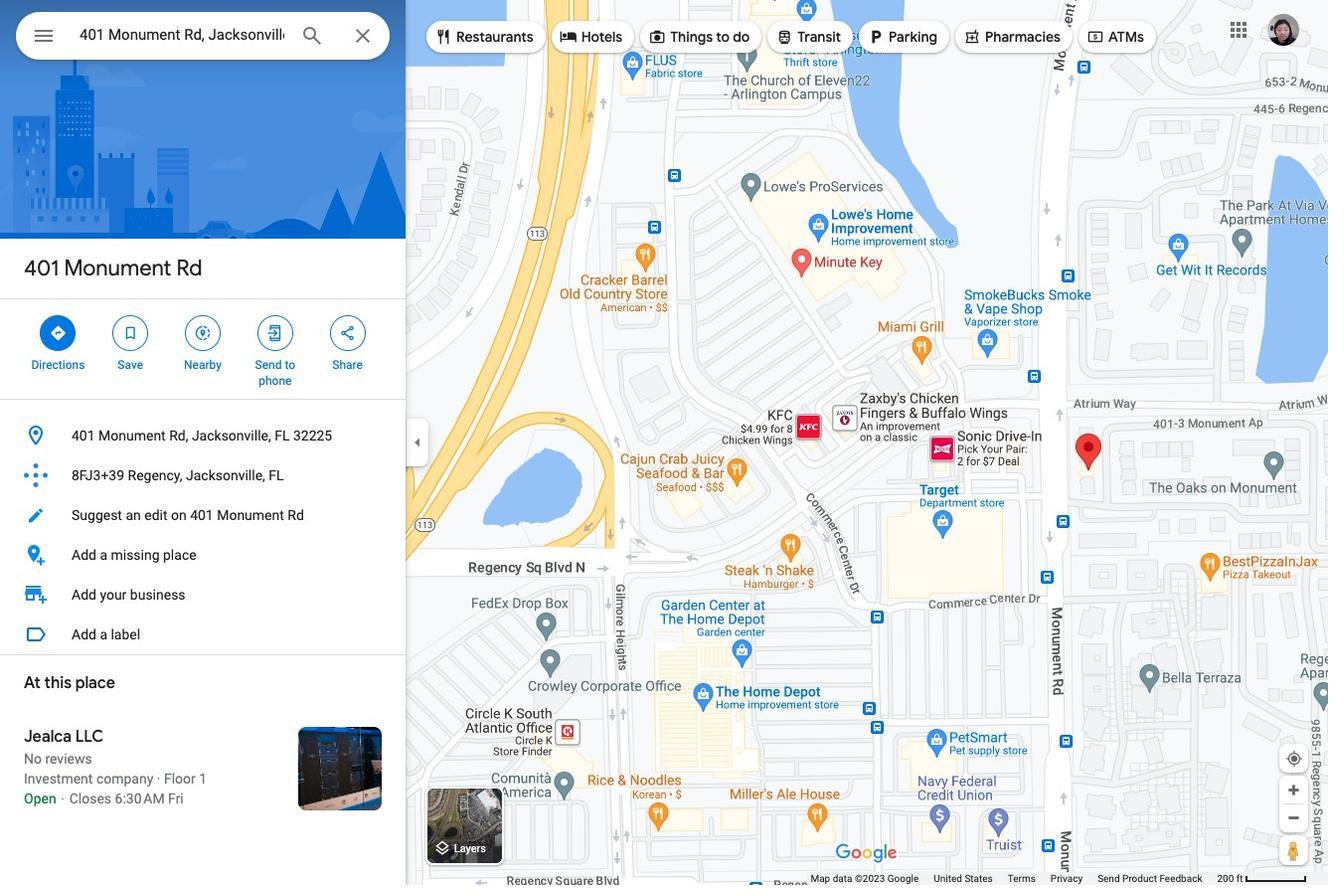 Task type: locate. For each thing, give the bounding box(es) containing it.
transit
[[798, 28, 842, 46]]

monument up 
[[64, 255, 171, 282]]

401 up 
[[24, 255, 59, 282]]


[[1087, 26, 1105, 48]]

0 horizontal spatial to
[[285, 358, 295, 372]]

things
[[671, 28, 713, 46]]

 parking
[[867, 26, 938, 48]]

2 a from the top
[[100, 627, 107, 643]]

8fj3+39 regency, jacksonville, fl
[[72, 467, 284, 483]]

company
[[96, 771, 153, 787]]

fri
[[168, 791, 184, 807]]

0 vertical spatial to
[[716, 28, 730, 46]]

1 vertical spatial fl
[[269, 467, 284, 483]]

show your location image
[[1286, 750, 1304, 768]]

1 vertical spatial monument
[[99, 428, 166, 444]]

2 add from the top
[[72, 587, 96, 603]]

footer
[[811, 872, 1218, 885]]

401
[[24, 255, 59, 282], [72, 428, 95, 444], [190, 507, 214, 523]]

footer inside google maps element
[[811, 872, 1218, 885]]

1 vertical spatial 401
[[72, 428, 95, 444]]

monument up add a missing place button
[[217, 507, 284, 523]]

a
[[100, 547, 107, 563], [100, 627, 107, 643]]

1 vertical spatial add
[[72, 587, 96, 603]]

1 horizontal spatial send
[[1098, 873, 1120, 884]]

restaurants
[[457, 28, 534, 46]]

1 vertical spatial rd
[[288, 507, 304, 523]]

add for add a missing place
[[72, 547, 96, 563]]

1 vertical spatial jacksonville,
[[186, 467, 265, 483]]

do
[[733, 28, 750, 46]]

suggest
[[72, 507, 122, 523]]

footer containing map data ©2023 google
[[811, 872, 1218, 885]]

to
[[716, 28, 730, 46], [285, 358, 295, 372]]

0 vertical spatial place
[[163, 547, 197, 563]]

monument for rd
[[64, 255, 171, 282]]

1 vertical spatial a
[[100, 627, 107, 643]]

send inside "send to phone"
[[255, 358, 282, 372]]

to up phone
[[285, 358, 295, 372]]

401 right the on
[[190, 507, 214, 523]]

1 vertical spatial to
[[285, 358, 295, 372]]

1
[[199, 771, 207, 787]]

to left do
[[716, 28, 730, 46]]

fl left 32225
[[275, 428, 290, 444]]

send up phone
[[255, 358, 282, 372]]

send inside button
[[1098, 873, 1120, 884]]

401 up 8fj3+39
[[72, 428, 95, 444]]

8fj3+39
[[72, 467, 124, 483]]

200 ft
[[1218, 873, 1244, 884]]

0 vertical spatial 401
[[24, 255, 59, 282]]

show street view coverage image
[[1280, 835, 1309, 865]]

 atms
[[1087, 26, 1145, 48]]

edit
[[144, 507, 168, 523]]

0 vertical spatial a
[[100, 547, 107, 563]]

states
[[965, 873, 993, 884]]

0 horizontal spatial place
[[75, 673, 115, 693]]

401 Monument Rd, Jacksonville, FL 32225 field
[[16, 12, 390, 60]]

1 vertical spatial send
[[1098, 873, 1120, 884]]

1 horizontal spatial place
[[163, 547, 197, 563]]

send for send to phone
[[255, 358, 282, 372]]

send left the product
[[1098, 873, 1120, 884]]

send
[[255, 358, 282, 372], [1098, 873, 1120, 884]]

1 horizontal spatial to
[[716, 28, 730, 46]]

monument
[[64, 255, 171, 282], [99, 428, 166, 444], [217, 507, 284, 523]]

closes
[[69, 791, 111, 807]]

a inside button
[[100, 627, 107, 643]]

add left your
[[72, 587, 96, 603]]

add down suggest
[[72, 547, 96, 563]]

0 vertical spatial monument
[[64, 255, 171, 282]]

rd
[[177, 255, 202, 282], [288, 507, 304, 523]]

jacksonville, up suggest an edit on 401 monument rd button
[[186, 467, 265, 483]]

401 for 401 monument rd, jacksonville, fl 32225
[[72, 428, 95, 444]]

to inside " things to do"
[[716, 28, 730, 46]]

200
[[1218, 873, 1235, 884]]

fl down 401 monument rd, jacksonville, fl 32225 button
[[269, 467, 284, 483]]

monument up regency,
[[99, 428, 166, 444]]

at this place
[[24, 673, 115, 693]]

401 monument rd
[[24, 255, 202, 282]]

0 vertical spatial add
[[72, 547, 96, 563]]

place down the on
[[163, 547, 197, 563]]

place right this
[[75, 673, 115, 693]]

parking
[[889, 28, 938, 46]]

rd up "" on the top of the page
[[177, 255, 202, 282]]

0 vertical spatial send
[[255, 358, 282, 372]]

0 horizontal spatial send
[[255, 358, 282, 372]]

jacksonville, up 8fj3+39 regency, jacksonville, fl button
[[192, 428, 271, 444]]

None field
[[80, 23, 284, 47]]

2 horizontal spatial 401
[[190, 507, 214, 523]]


[[649, 26, 667, 48]]

add inside button
[[72, 547, 96, 563]]

1 horizontal spatial rd
[[288, 507, 304, 523]]

collapse side panel image
[[407, 432, 429, 454]]

atms
[[1109, 28, 1145, 46]]

a left label
[[100, 627, 107, 643]]


[[266, 322, 284, 344]]

a left missing
[[100, 547, 107, 563]]

investment
[[24, 771, 93, 787]]

0 vertical spatial rd
[[177, 255, 202, 282]]

a inside button
[[100, 547, 107, 563]]

1 horizontal spatial 401
[[72, 428, 95, 444]]

0 horizontal spatial 401
[[24, 255, 59, 282]]

1 a from the top
[[100, 547, 107, 563]]

401 monument rd, jacksonville, fl 32225 button
[[0, 416, 406, 456]]

save
[[118, 358, 143, 372]]


[[339, 322, 357, 344]]

add inside button
[[72, 627, 96, 643]]

1 add from the top
[[72, 547, 96, 563]]

an
[[126, 507, 141, 523]]

2 vertical spatial add
[[72, 627, 96, 643]]

add left label
[[72, 627, 96, 643]]

label
[[111, 627, 140, 643]]

rd down 32225
[[288, 507, 304, 523]]

fl
[[275, 428, 290, 444], [269, 467, 284, 483]]

add a missing place
[[72, 547, 197, 563]]

place
[[163, 547, 197, 563], [75, 673, 115, 693]]

 restaurants
[[435, 26, 534, 48]]

3 add from the top
[[72, 627, 96, 643]]

401 monument rd, jacksonville, fl 32225
[[72, 428, 332, 444]]

add
[[72, 547, 96, 563], [72, 587, 96, 603], [72, 627, 96, 643]]

jacksonville,
[[192, 428, 271, 444], [186, 467, 265, 483]]



Task type: describe. For each thing, give the bounding box(es) containing it.
llc
[[75, 727, 104, 747]]

feedback
[[1160, 873, 1203, 884]]

monument for rd,
[[99, 428, 166, 444]]

·
[[157, 771, 161, 787]]

pharmacies
[[986, 28, 1061, 46]]

terms button
[[1008, 872, 1036, 885]]

none field inside the 401 monument rd, jacksonville, fl 32225 field
[[80, 23, 284, 47]]

layers
[[454, 843, 486, 856]]

200 ft button
[[1218, 873, 1308, 884]]

2 vertical spatial 401
[[190, 507, 214, 523]]

google
[[888, 873, 919, 884]]

this
[[44, 673, 72, 693]]

add for add your business
[[72, 587, 96, 603]]

map
[[811, 873, 831, 884]]


[[49, 322, 67, 344]]

add a label
[[72, 627, 140, 643]]


[[964, 26, 982, 48]]

rd inside button
[[288, 507, 304, 523]]

 things to do
[[649, 26, 750, 48]]


[[122, 322, 139, 344]]

 transit
[[776, 26, 842, 48]]

place inside button
[[163, 547, 197, 563]]

privacy
[[1051, 873, 1083, 884]]

united states button
[[934, 872, 993, 885]]


[[435, 26, 453, 48]]

map data ©2023 google
[[811, 873, 919, 884]]

suggest an edit on 401 monument rd button
[[0, 495, 406, 535]]

send for send product feedback
[[1098, 873, 1120, 884]]

to inside "send to phone"
[[285, 358, 295, 372]]

send product feedback
[[1098, 873, 1203, 884]]

a for label
[[100, 627, 107, 643]]

rd,
[[169, 428, 188, 444]]

phone
[[259, 374, 292, 388]]

regency,
[[128, 467, 183, 483]]

no
[[24, 751, 42, 767]]

share
[[332, 358, 363, 372]]

actions for 401 monument rd region
[[0, 299, 406, 399]]

 pharmacies
[[964, 26, 1061, 48]]

zoom out image
[[1287, 811, 1302, 826]]

missing
[[111, 547, 160, 563]]

32225
[[293, 428, 332, 444]]

jealca
[[24, 727, 72, 747]]

suggest an edit on 401 monument rd
[[72, 507, 304, 523]]

8fj3+39 regency, jacksonville, fl button
[[0, 456, 406, 495]]

terms
[[1008, 873, 1036, 884]]

⋅
[[60, 791, 66, 807]]


[[194, 322, 212, 344]]

at
[[24, 673, 41, 693]]

zoom in image
[[1287, 783, 1302, 798]]

 hotels
[[560, 26, 623, 48]]

1 vertical spatial place
[[75, 673, 115, 693]]

business
[[130, 587, 186, 603]]

your
[[100, 587, 127, 603]]

0 vertical spatial fl
[[275, 428, 290, 444]]

©2023
[[855, 873, 885, 884]]

6:30 am
[[115, 791, 165, 807]]

add your business link
[[0, 575, 406, 615]]

google maps element
[[0, 0, 1329, 885]]

2 vertical spatial monument
[[217, 507, 284, 523]]

google account: michele murakami  
(michele.murakami@adept.ai) image
[[1268, 14, 1300, 45]]

401 for 401 monument rd
[[24, 255, 59, 282]]

add for add a label
[[72, 627, 96, 643]]

ft
[[1237, 873, 1244, 884]]

directions
[[31, 358, 85, 372]]

add your business
[[72, 587, 186, 603]]

on
[[171, 507, 187, 523]]

nearby
[[184, 358, 222, 372]]

send product feedback button
[[1098, 872, 1203, 885]]

 button
[[16, 12, 72, 64]]

jealca llc no reviews investment company · floor 1 open ⋅ closes 6:30 am fri
[[24, 727, 207, 807]]

reviews
[[45, 751, 92, 767]]

0 horizontal spatial rd
[[177, 255, 202, 282]]


[[560, 26, 578, 48]]

privacy button
[[1051, 872, 1083, 885]]

data
[[833, 873, 853, 884]]


[[867, 26, 885, 48]]


[[32, 22, 56, 50]]

0 vertical spatial jacksonville,
[[192, 428, 271, 444]]

product
[[1123, 873, 1158, 884]]

hotels
[[582, 28, 623, 46]]


[[776, 26, 794, 48]]

united
[[934, 873, 963, 884]]

united states
[[934, 873, 993, 884]]

a for missing
[[100, 547, 107, 563]]

open
[[24, 791, 56, 807]]

floor
[[164, 771, 196, 787]]

401 monument rd main content
[[0, 0, 406, 885]]

add a missing place button
[[0, 535, 406, 575]]

add a label button
[[0, 615, 406, 654]]

 search field
[[16, 12, 390, 64]]

send to phone
[[255, 358, 295, 388]]



Task type: vqa. For each thing, say whether or not it's contained in the screenshot.


